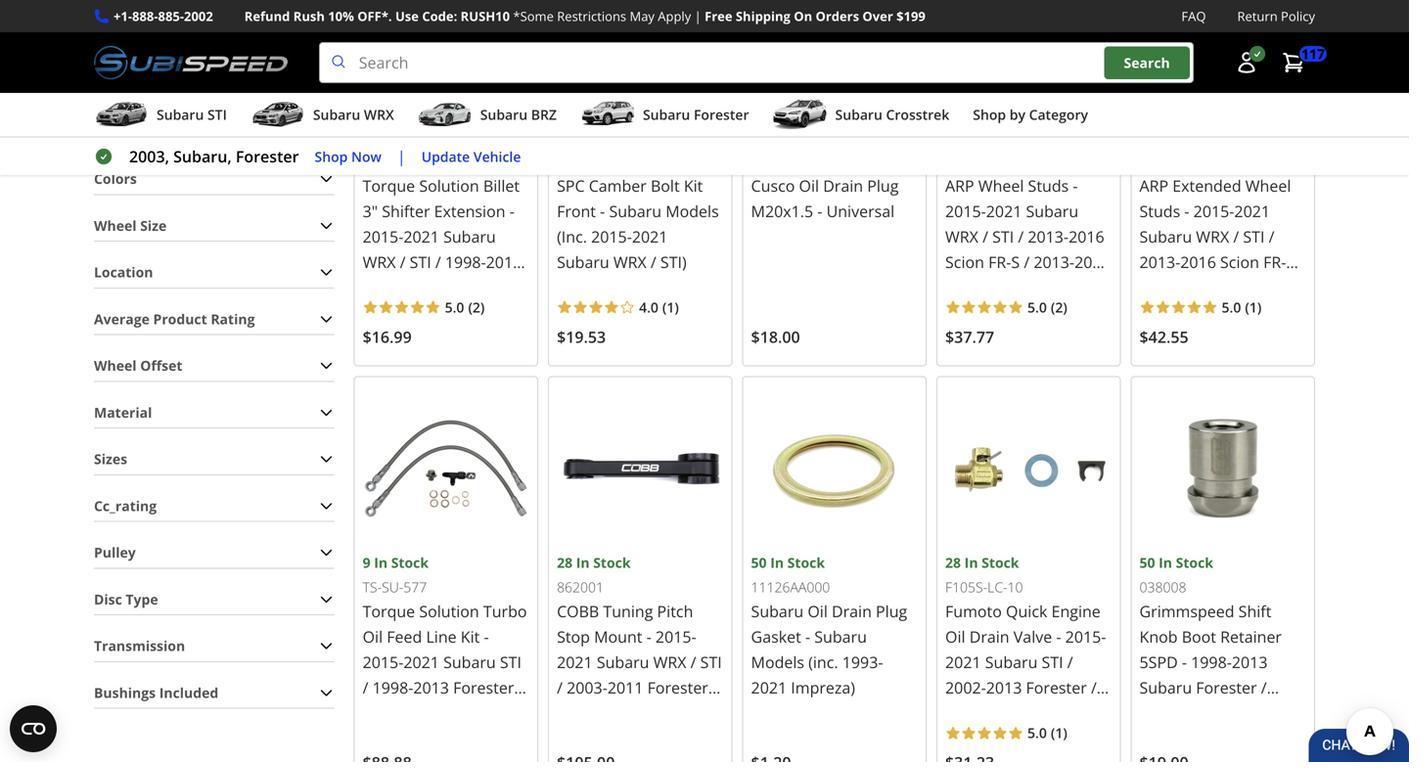 Task type: locate. For each thing, give the bounding box(es) containing it.
0 horizontal spatial 5.0 ( 1 )
[[1027, 724, 1067, 742]]

1 vertical spatial 2002-
[[945, 703, 986, 724]]

0 horizontal spatial scion
[[945, 251, 984, 272]]

0 horizontal spatial 2016
[[1069, 226, 1104, 247]]

5.0 ( 2 )
[[445, 298, 485, 316], [1027, 298, 1067, 316]]

pulley button
[[94, 538, 334, 568]]

2 28 from the left
[[945, 553, 961, 572]]

0 horizontal spatial 1998-
[[372, 677, 413, 698]]

5spd
[[1140, 652, 1178, 673]]

2021 inside 28 in stock f105s-lc-10 fumoto quick engine oil drain valve - 2015- 2021 subaru sti / 2002-2013 forester / 2002-2014 impreza
[[945, 652, 981, 673]]

2 for $37.77
[[1055, 298, 1063, 316]]

return policy link
[[1237, 6, 1315, 27]]

kit right line
[[461, 626, 480, 647]]

arp for arp extended wheel studs - 2015-2021 subaru wrx / sti / 2013-2016 scion fr-s / 2013-2020 subaru brz / 2017-2019 toyota 86
[[1140, 175, 1168, 196]]

1 vertical spatial 2017-
[[1149, 302, 1190, 323]]

2013 inside 28 in stock f105s-lc-10 fumoto quick engine oil drain valve - 2015- 2021 subaru sti / 2002-2013 forester / 2002-2014 impreza
[[986, 677, 1022, 698]]

2 for $16.99
[[473, 298, 480, 316]]

0 horizontal spatial s
[[1011, 251, 1020, 272]]

1998- inside 50 in stock 038008 grimmspeed shift knob boot retainer 5spd - 1998-2013 subaru forester / 1993-2014 impreza
[[1191, 652, 1232, 673]]

1 vertical spatial 1998-
[[372, 677, 413, 698]]

sti inside 28 in stock 862001 cobb tuning pitch stop mount - 2015- 2021 subaru wrx / sti / 2003-2011 forester / 1993-2014 impreza
[[700, 652, 722, 673]]

stock up 'lc-'
[[982, 553, 1019, 572]]

1 vertical spatial |
[[397, 146, 406, 167]]

kit right bolt
[[684, 175, 703, 196]]

2 2019 from the left
[[1190, 302, 1226, 323]]

0 vertical spatial plug
[[867, 175, 899, 196]]

2013 down valve
[[986, 677, 1022, 698]]

disc type
[[94, 590, 158, 609]]

ts- inside 13 in stock ts-uni-011
[[363, 152, 382, 171]]

shop left now
[[315, 147, 348, 166]]

1 vertical spatial ts-
[[363, 578, 382, 597]]

drain up (inc.
[[832, 601, 872, 622]]

arp inside the arp wheel studs - 2015-2021 subaru wrx / sti / 2013-2016 scion fr-s / 2013-2020 subaru brz / 2017- 2019 toyota 86
[[945, 175, 974, 196]]

fr- inside the arp wheel studs - 2015-2021 subaru wrx / sti / 2013-2016 scion fr-s / 2013-2020 subaru brz / 2017- 2019 toyota 86
[[988, 251, 1011, 272]]

2014 down feed
[[403, 703, 439, 724]]

impreza down retainer
[[1220, 703, 1280, 724]]

wheel down by
[[978, 175, 1024, 196]]

2014 down boot
[[1180, 703, 1216, 724]]

1 50 in stock from the left
[[945, 127, 1019, 146]]

- down category
[[1073, 175, 1078, 196]]

0 vertical spatial drain
[[823, 175, 863, 196]]

- right valve
[[1056, 626, 1061, 647]]

10
[[1007, 578, 1023, 597]]

forester down retainer
[[1196, 677, 1257, 698]]

1 horizontal spatial 2016
[[1180, 251, 1216, 272]]

2 s from the left
[[1286, 251, 1295, 272]]

2021 down gasket
[[751, 677, 787, 698]]

2002
[[184, 7, 213, 25]]

toyota inside the arp wheel studs - 2015-2021 subaru wrx / sti / 2013-2016 scion fr-s / 2013-2020 subaru brz / 2017- 2019 toyota 86
[[985, 302, 1035, 323]]

1 horizontal spatial models
[[751, 652, 804, 673]]

2 fr- from the left
[[1263, 251, 1286, 272]]

1 ts- from the top
[[363, 152, 382, 171]]

None text field
[[94, 0, 180, 38], [192, 0, 278, 38], [94, 0, 180, 38], [192, 0, 278, 38]]

( for $42.55
[[1245, 298, 1249, 316]]

0 horizontal spatial studs
[[1028, 175, 1069, 196]]

50 up the 11126aa000
[[751, 553, 767, 572]]

2013 down retainer
[[1232, 652, 1268, 673]]

su-
[[382, 578, 403, 597]]

search input field
[[319, 42, 1194, 83]]

2 horizontal spatial 2013
[[1232, 652, 1268, 673]]

1993- down 2003-
[[557, 703, 598, 724]]

cobb tuning pitch stop mount - 2015-2021 subaru wrx / sti / 2003-2011 forester / 1993-2014 impreza image
[[557, 385, 724, 552]]

forester down valve
[[1026, 677, 1087, 698]]

86 inside the arp wheel studs - 2015-2021 subaru wrx / sti / 2013-2016 scion fr-s / 2013-2020 subaru brz / 2017- 2019 toyota 86
[[1039, 302, 1057, 323]]

0 vertical spatial shop
[[973, 105, 1006, 124]]

2002-
[[945, 677, 986, 698], [945, 703, 986, 724]]

rush
[[293, 7, 325, 25]]

/ inside 50 in stock 038008 grimmspeed shift knob boot retainer 5spd - 1998-2013 subaru forester / 1993-2014 impreza
[[1261, 677, 1267, 698]]

universal
[[826, 200, 895, 221]]

10%
[[328, 7, 354, 25]]

1 horizontal spatial arp
[[1140, 175, 1168, 196]]

shop now
[[315, 147, 382, 166]]

3 impreza from the left
[[1026, 703, 1086, 724]]

forester inside 28 in stock f105s-lc-10 fumoto quick engine oil drain valve - 2015- 2021 subaru sti / 2002-2013 forester / 2002-2014 impreza
[[1026, 677, 1087, 698]]

bushings included
[[94, 683, 218, 702]]

2 arp from the left
[[1140, 175, 1168, 196]]

0 vertical spatial 1998-
[[1191, 652, 1232, 673]]

) for $16.99
[[480, 298, 485, 316]]

50 in stock
[[945, 127, 1019, 146], [1140, 127, 1213, 146]]

- down turbo
[[484, 626, 489, 647]]

2021 down stop
[[557, 652, 593, 673]]

sti inside 28 in stock f105s-lc-10 fumoto quick engine oil drain valve - 2015- 2021 subaru sti / 2002-2013 forester / 2002-2014 impreza
[[1042, 652, 1063, 673]]

ts- for 13 in stock ts-uni-011
[[363, 152, 382, 171]]

1 vertical spatial drain
[[832, 601, 872, 622]]

0 horizontal spatial arp
[[945, 175, 974, 196]]

subaru
[[157, 105, 204, 124], [313, 105, 360, 124], [480, 105, 528, 124], [643, 105, 690, 124], [835, 105, 882, 124], [609, 200, 662, 221], [1026, 200, 1078, 221], [1140, 226, 1192, 247], [557, 251, 609, 272], [945, 277, 998, 298], [1220, 277, 1273, 298], [751, 601, 804, 622], [814, 626, 867, 647], [443, 652, 496, 673], [597, 652, 649, 673], [985, 652, 1038, 673], [1140, 677, 1192, 698]]

2015- inside 9 in stock ts-su-577 torque solution turbo oil feed line kit - 2015-2021 subaru sti / 1998-2013 forester / 1993-2014 impreza
[[363, 652, 403, 673]]

| left free
[[694, 7, 701, 25]]

28 in stock f105s-lc-10 fumoto quick engine oil drain valve - 2015- 2021 subaru sti / 2002-2013 forester / 2002-2014 impreza
[[945, 553, 1106, 724]]

plug inside 50 in stock 11126aa000 subaru oil drain plug gasket - subaru models (inc. 1993- 2021 impreza)
[[876, 601, 907, 622]]

stock up 038008
[[1176, 553, 1213, 572]]

1 fr- from the left
[[988, 251, 1011, 272]]

retainer
[[1220, 626, 1282, 647]]

2 86 from the left
[[1284, 302, 1302, 323]]

shop by category button
[[973, 97, 1088, 136]]

+1-888-885-2002 link
[[114, 6, 213, 27]]

scion down the extended
[[1220, 251, 1259, 272]]

apply
[[658, 7, 691, 25]]

1 vertical spatial 5.0 ( 1 )
[[1027, 724, 1067, 742]]

in inside 9 in stock ts-su-577 torque solution turbo oil feed line kit - 2015-2021 subaru sti / 1998-2013 forester / 1993-2014 impreza
[[374, 553, 388, 572]]

1 vertical spatial kit
[[461, 626, 480, 647]]

0 horizontal spatial 1
[[667, 298, 675, 316]]

spc camber bolt kit front - subaru models (inc. 2015-2021 subaru wrx / sti) image
[[557, 0, 724, 126]]

1 horizontal spatial 2019
[[1190, 302, 1226, 323]]

included
[[159, 683, 218, 702]]

2017- inside the arp extended wheel studs - 2015-2021 subaru wrx / sti / 2013-2016 scion fr-s / 2013-2020 subaru brz / 2017-2019 toyota 86
[[1149, 302, 1190, 323]]

1 horizontal spatial 5.0 ( 1 )
[[1222, 298, 1262, 316]]

wheel right the extended
[[1245, 175, 1291, 196]]

28
[[557, 553, 573, 572], [945, 553, 961, 572]]

in down shop by category
[[965, 127, 978, 146]]

drain up universal
[[823, 175, 863, 196]]

fumoto quick engine oil drain valve - 2015-2021 subaru sti / 2002-2013 forester / 2002-2014 impreza image
[[945, 385, 1112, 552]]

1998- down boot
[[1191, 652, 1232, 673]]

front
[[557, 200, 596, 221]]

0 horizontal spatial 5.0 ( 2 )
[[445, 298, 485, 316]]

2 2014 from the left
[[598, 703, 633, 724]]

- right 5spd
[[1182, 652, 1187, 673]]

1 horizontal spatial 2013
[[986, 677, 1022, 698]]

1 horizontal spatial fr-
[[1263, 251, 1286, 272]]

in up f105s-
[[965, 553, 978, 572]]

average product rating
[[94, 310, 255, 328]]

ts- for 9 in stock ts-su-577 torque solution turbo oil feed line kit - 2015-2021 subaru sti / 1998-2013 forester / 1993-2014 impreza
[[363, 578, 382, 597]]

scion
[[945, 251, 984, 272], [1220, 251, 1259, 272]]

subaru sti
[[157, 105, 227, 124]]

1 2 from the left
[[473, 298, 480, 316]]

studs
[[1028, 175, 1069, 196], [1140, 200, 1180, 221]]

brz
[[531, 105, 557, 124], [1002, 277, 1031, 298], [1277, 277, 1305, 298]]

1 horizontal spatial brz
[[1002, 277, 1031, 298]]

0 horizontal spatial shop
[[315, 147, 348, 166]]

2021
[[986, 200, 1022, 221], [1234, 200, 1270, 221], [632, 226, 668, 247], [403, 652, 439, 673], [557, 652, 593, 673], [945, 652, 981, 673], [751, 677, 787, 698]]

1 2014 from the left
[[403, 703, 439, 724]]

arp inside the arp extended wheel studs - 2015-2021 subaru wrx / sti / 2013-2016 scion fr-s / 2013-2020 subaru brz / 2017-2019 toyota 86
[[1140, 175, 1168, 196]]

drain inside cusco oil drain plug m20x1.5 - universal
[[823, 175, 863, 196]]

1 horizontal spatial s
[[1286, 251, 1295, 272]]

impreza inside 50 in stock 038008 grimmspeed shift knob boot retainer 5spd - 1998-2013 subaru forester / 1993-2014 impreza
[[1220, 703, 1280, 724]]

1 horizontal spatial toyota
[[1230, 302, 1280, 323]]

- right m20x1.5
[[817, 200, 822, 221]]

wheel inside the arp wheel studs - 2015-2021 subaru wrx / sti / 2013-2016 scion fr-s / 2013-2020 subaru brz / 2017- 2019 toyota 86
[[978, 175, 1024, 196]]

$42.55
[[1140, 326, 1189, 347]]

117 button
[[1272, 43, 1327, 82]]

1998- inside 9 in stock ts-su-577 torque solution turbo oil feed line kit - 2015-2021 subaru sti / 1998-2013 forester / 1993-2014 impreza
[[372, 677, 413, 698]]

tuning
[[603, 601, 653, 622]]

)
[[480, 298, 485, 316], [675, 298, 679, 316], [1063, 298, 1067, 316], [1257, 298, 1262, 316], [1063, 724, 1067, 742]]

ts- down 9
[[363, 578, 382, 597]]

) for $37.77
[[1063, 298, 1067, 316]]

forester inside 9 in stock ts-su-577 torque solution turbo oil feed line kit - 2015-2021 subaru sti / 1998-2013 forester / 1993-2014 impreza
[[453, 677, 514, 698]]

turbo
[[483, 601, 527, 622]]

transmission
[[94, 637, 185, 655]]

stock inside 13 in stock ts-uni-011
[[399, 127, 436, 146]]

wheel inside the arp extended wheel studs - 2015-2021 subaru wrx / sti / 2013-2016 scion fr-s / 2013-2020 subaru brz / 2017-2019 toyota 86
[[1245, 175, 1291, 196]]

ts- inside 9 in stock ts-su-577 torque solution turbo oil feed line kit - 2015-2021 subaru sti / 1998-2013 forester / 1993-2014 impreza
[[363, 578, 382, 597]]

impreza down valve
[[1026, 703, 1086, 724]]

impreza inside 28 in stock 862001 cobb tuning pitch stop mount - 2015- 2021 subaru wrx / sti / 2003-2011 forester / 1993-2014 impreza
[[638, 703, 697, 724]]

in inside 28 in stock f105s-lc-10 fumoto quick engine oil drain valve - 2015- 2021 subaru sti / 2002-2013 forester / 2002-2014 impreza
[[965, 553, 978, 572]]

2 horizontal spatial brz
[[1277, 277, 1305, 298]]

drain down fumoto
[[969, 626, 1009, 647]]

- right front
[[600, 200, 605, 221]]

4 2014 from the left
[[1180, 703, 1216, 724]]

1 arp from the left
[[945, 175, 974, 196]]

in inside 13 in stock ts-uni-011
[[382, 127, 395, 146]]

bushings included button
[[94, 678, 334, 708]]

0 horizontal spatial 2020
[[1074, 251, 1110, 272]]

28 for cobb
[[557, 553, 573, 572]]

stock up 011 at the left top of page
[[399, 127, 436, 146]]

orders
[[816, 7, 859, 25]]

a subaru brz thumbnail image image
[[418, 100, 472, 129]]

search
[[1124, 53, 1170, 72]]

a subaru crosstrek thumbnail image image
[[773, 100, 827, 129]]

plug up universal
[[867, 175, 899, 196]]

update vehicle
[[421, 147, 521, 166]]

forester down line
[[453, 677, 514, 698]]

stock up 577
[[391, 553, 429, 572]]

2013-
[[1028, 226, 1069, 247], [1034, 251, 1074, 272], [1140, 251, 1180, 272], [1140, 277, 1180, 298]]

2 50 in stock from the left
[[1140, 127, 1213, 146]]

- inside 50 in stock 11126aa000 subaru oil drain plug gasket - subaru models (inc. 1993- 2021 impreza)
[[805, 626, 810, 647]]

mount
[[594, 626, 642, 647]]

1993- down 5spd
[[1140, 703, 1180, 724]]

1 horizontal spatial shop
[[973, 105, 1006, 124]]

subaru sti button
[[94, 97, 227, 136]]

2021 down the extended
[[1234, 200, 1270, 221]]

kit inside 9 in stock ts-su-577 torque solution turbo oil feed line kit - 2015-2021 subaru sti / 1998-2013 forester / 1993-2014 impreza
[[461, 626, 480, 647]]

0 horizontal spatial 2017-
[[1044, 277, 1085, 298]]

1 horizontal spatial 2020
[[1180, 277, 1216, 298]]

1 vertical spatial 2020
[[1180, 277, 1216, 298]]

1 impreza from the left
[[443, 703, 503, 724]]

0 horizontal spatial 2019
[[945, 302, 981, 323]]

stock inside 50 in stock 11126aa000 subaru oil drain plug gasket - subaru models (inc. 1993- 2021 impreza)
[[787, 553, 825, 572]]

forester right 2011
[[647, 677, 708, 698]]

- inside 28 in stock f105s-lc-10 fumoto quick engine oil drain valve - 2015- 2021 subaru sti / 2002-2013 forester / 2002-2014 impreza
[[1056, 626, 1061, 647]]

2021 down feed
[[403, 652, 439, 673]]

1998- down feed
[[372, 677, 413, 698]]

forester
[[694, 105, 749, 124], [236, 146, 299, 167], [453, 677, 514, 698], [647, 677, 708, 698], [1026, 677, 1087, 698], [1196, 677, 1257, 698]]

oil inside 28 in stock f105s-lc-10 fumoto quick engine oil drain valve - 2015- 2021 subaru sti / 2002-2013 forester / 2002-2014 impreza
[[945, 626, 965, 647]]

1 scion from the left
[[945, 251, 984, 272]]

0 horizontal spatial 2013
[[413, 677, 449, 698]]

oil down the 11126aa000
[[808, 601, 828, 622]]

28 up f105s-
[[945, 553, 961, 572]]

1 5.0 ( 2 ) from the left
[[445, 298, 485, 316]]

2021 down by
[[986, 200, 1022, 221]]

stock up '862001'
[[593, 553, 631, 572]]

0 horizontal spatial 50 in stock
[[945, 127, 1019, 146]]

(
[[468, 298, 473, 316], [662, 298, 667, 316], [1051, 298, 1055, 316], [1245, 298, 1249, 316], [1051, 724, 1055, 742]]

shop left by
[[973, 105, 1006, 124]]

1 vertical spatial shop
[[315, 147, 348, 166]]

disc
[[94, 590, 122, 609]]

2017- inside the arp wheel studs - 2015-2021 subaru wrx / sti / 2013-2016 scion fr-s / 2013-2020 subaru brz / 2017- 2019 toyota 86
[[1044, 277, 1085, 298]]

50 up 038008
[[1140, 553, 1155, 572]]

in right 9
[[374, 553, 388, 572]]

5.0 for $42.55
[[1222, 298, 1241, 316]]

plug inside cusco oil drain plug m20x1.5 - universal
[[867, 175, 899, 196]]

studs down the extended
[[1140, 200, 1180, 221]]

oil inside 50 in stock 11126aa000 subaru oil drain plug gasket - subaru models (inc. 1993- 2021 impreza)
[[808, 601, 828, 622]]

2 toyota from the left
[[1230, 302, 1280, 323]]

ts- down 13
[[363, 152, 382, 171]]

1 vertical spatial plug
[[876, 601, 907, 622]]

0 vertical spatial studs
[[1028, 175, 1069, 196]]

models down bolt
[[666, 200, 719, 221]]

- up (inc.
[[805, 626, 810, 647]]

impreza inside 28 in stock f105s-lc-10 fumoto quick engine oil drain valve - 2015- 2021 subaru sti / 2002-2013 forester / 2002-2014 impreza
[[1026, 703, 1086, 724]]

in up the 11126aa000
[[770, 553, 784, 572]]

2021 up sti)
[[632, 226, 668, 247]]

brz inside the arp extended wheel studs - 2015-2021 subaru wrx / sti / 2013-2016 scion fr-s / 2013-2020 subaru brz / 2017-2019 toyota 86
[[1277, 277, 1305, 298]]

1 for sti)
[[667, 298, 675, 316]]

arp wheel studs - 2015-2021 subaru wrx / sti / 2013-2016 scion fr-s / 2013-2020 subaru brz / 2017- 2019 toyota 86
[[945, 175, 1110, 323]]

0 horizontal spatial toyota
[[985, 302, 1035, 323]]

011
[[409, 152, 433, 171]]

|
[[694, 7, 701, 25], [397, 146, 406, 167]]

forester down search input field
[[694, 105, 749, 124]]

2021 down fumoto
[[945, 652, 981, 673]]

2014 inside 9 in stock ts-su-577 torque solution turbo oil feed line kit - 2015-2021 subaru sti / 1998-2013 forester / 1993-2014 impreza
[[403, 703, 439, 724]]

in
[[382, 127, 395, 146], [762, 127, 776, 146], [576, 127, 590, 146], [965, 127, 978, 146], [1159, 127, 1172, 146], [374, 553, 388, 572], [770, 553, 784, 572], [576, 553, 590, 572], [965, 553, 978, 572], [1159, 553, 1172, 572]]

1993- down feed
[[363, 703, 403, 724]]

1 horizontal spatial 1998-
[[1191, 652, 1232, 673]]

wheel size button
[[94, 211, 334, 241]]

50 in stock down by
[[945, 127, 1019, 146]]

- right mount
[[646, 626, 651, 647]]

2003,
[[129, 146, 169, 167]]

arp down crosstrek
[[945, 175, 974, 196]]

in right the 14
[[576, 127, 590, 146]]

2016
[[1069, 226, 1104, 247], [1180, 251, 1216, 272]]

4.0
[[639, 298, 658, 316]]

50 in stock for wheel
[[945, 127, 1019, 146]]

studs down shop by category dropdown button
[[1028, 175, 1069, 196]]

| left 011 at the left top of page
[[397, 146, 406, 167]]

faq
[[1181, 7, 1206, 25]]

1 horizontal spatial studs
[[1140, 200, 1180, 221]]

0 horizontal spatial fr-
[[988, 251, 1011, 272]]

0 vertical spatial models
[[666, 200, 719, 221]]

impreza down 2011
[[638, 703, 697, 724]]

2 5.0 ( 2 ) from the left
[[1027, 298, 1067, 316]]

1 horizontal spatial 2
[[1055, 298, 1063, 316]]

5.0 for $37.77
[[1027, 298, 1047, 316]]

oil down fumoto
[[945, 626, 965, 647]]

0 horizontal spatial kit
[[461, 626, 480, 647]]

1 horizontal spatial 28
[[945, 553, 961, 572]]

1 horizontal spatial 86
[[1284, 302, 1302, 323]]

/ inside spc camber bolt kit front - subaru models (inc. 2015-2021 subaru wrx / sti)
[[651, 251, 656, 272]]

in right 13
[[382, 127, 395, 146]]

0 vertical spatial |
[[694, 7, 701, 25]]

2 2002- from the top
[[945, 703, 986, 724]]

4.0 ( 1 )
[[639, 298, 679, 316]]

0 vertical spatial kit
[[684, 175, 703, 196]]

2014 down 2011
[[598, 703, 633, 724]]

boot
[[1182, 626, 1216, 647]]

location
[[94, 263, 153, 281]]

50 in stock up the extended
[[1140, 127, 1213, 146]]

2015-
[[945, 200, 986, 221], [1193, 200, 1234, 221], [591, 226, 632, 247], [656, 626, 696, 647], [1065, 626, 1106, 647], [363, 652, 403, 673]]

s inside the arp extended wheel studs - 2015-2021 subaru wrx / sti / 2013-2016 scion fr-s / 2013-2020 subaru brz / 2017-2019 toyota 86
[[1286, 251, 1295, 272]]

1 2019 from the left
[[945, 302, 981, 323]]

2021 inside 28 in stock 862001 cobb tuning pitch stop mount - 2015- 2021 subaru wrx / sti / 2003-2011 forester / 1993-2014 impreza
[[557, 652, 593, 673]]

wheel left size
[[94, 216, 137, 235]]

stock up the 11126aa000
[[787, 553, 825, 572]]

impreza down line
[[443, 703, 503, 724]]

1 horizontal spatial 5.0 ( 2 )
[[1027, 298, 1067, 316]]

arp for arp wheel studs - 2015-2021 subaru wrx / sti / 2013-2016 scion fr-s / 2013-2020 subaru brz / 2017- 2019 toyota 86
[[945, 175, 974, 196]]

oil right cusco
[[799, 175, 819, 196]]

1 toyota from the left
[[985, 302, 1035, 323]]

1 vertical spatial models
[[751, 652, 804, 673]]

1 horizontal spatial 50 in stock
[[1140, 127, 1213, 146]]

2 impreza from the left
[[638, 703, 697, 724]]

- down the extended
[[1184, 200, 1189, 221]]

4 impreza from the left
[[1220, 703, 1280, 724]]

shop for shop now
[[315, 147, 348, 166]]

0 horizontal spatial 2
[[473, 298, 480, 316]]

2 vertical spatial drain
[[969, 626, 1009, 647]]

2013 down line
[[413, 677, 449, 698]]

torque solution billet 3" shifter extension - 2015-2021 subaru wrx / sti / 1998-2014 forester / 1993-2014 impreza / 2013-2016 scion fr-s / 2013-2020 subaru brz / 2017-2019 toyota 86 image
[[363, 0, 529, 126]]

1 vertical spatial studs
[[1140, 200, 1180, 221]]

5.0 ( 1 ) for arp extended wheel studs - 2015-2021 subaru wrx / sti / 2013-2016 scion fr-s / 2013-2020 subaru brz / 2017-2019 toyota 86
[[1222, 298, 1262, 316]]

1993- right (inc.
[[842, 652, 883, 673]]

0 vertical spatial 2020
[[1074, 251, 1110, 272]]

$16.99
[[363, 326, 412, 347]]

50 in stock for extended
[[1140, 127, 1213, 146]]

in up '862001'
[[576, 553, 590, 572]]

shop inside dropdown button
[[973, 105, 1006, 124]]

stock inside 28 in stock f105s-lc-10 fumoto quick engine oil drain valve - 2015- 2021 subaru sti / 2002-2013 forester / 2002-2014 impreza
[[982, 553, 1019, 572]]

0 vertical spatial 5.0 ( 1 )
[[1222, 298, 1262, 316]]

0 horizontal spatial brz
[[531, 105, 557, 124]]

0 vertical spatial 2016
[[1069, 226, 1104, 247]]

2 ts- from the top
[[363, 578, 382, 597]]

2 2 from the left
[[1055, 298, 1063, 316]]

2 scion from the left
[[1220, 251, 1259, 272]]

oil down "torque"
[[363, 626, 383, 647]]

shop for shop by category
[[973, 105, 1006, 124]]

1 horizontal spatial scion
[[1220, 251, 1259, 272]]

wheel
[[978, 175, 1024, 196], [1245, 175, 1291, 196], [94, 216, 137, 235], [94, 356, 137, 375]]

stock inside 28 in stock 862001 cobb tuning pitch stop mount - 2015- 2021 subaru wrx / sti / 2003-2011 forester / 1993-2014 impreza
[[593, 553, 631, 572]]

0 horizontal spatial models
[[666, 200, 719, 221]]

1 vertical spatial 2016
[[1180, 251, 1216, 272]]

2021 inside the arp extended wheel studs - 2015-2021 subaru wrx / sti / 2013-2016 scion fr-s / 2013-2020 subaru brz / 2017-2019 toyota 86
[[1234, 200, 1270, 221]]

0 vertical spatial 2002-
[[945, 677, 986, 698]]

2 horizontal spatial 1
[[1249, 298, 1257, 316]]

14
[[557, 127, 573, 146]]

- inside 50 in stock 038008 grimmspeed shift knob boot retainer 5spd - 1998-2013 subaru forester / 1993-2014 impreza
[[1182, 652, 1187, 673]]

oil
[[799, 175, 819, 196], [808, 601, 828, 622], [363, 626, 383, 647], [945, 626, 965, 647]]

in right 4
[[762, 127, 776, 146]]

in inside 50 in stock 11126aa000 subaru oil drain plug gasket - subaru models (inc. 1993- 2021 impreza)
[[770, 553, 784, 572]]

wheel left offset at the left of page
[[94, 356, 137, 375]]

3 2014 from the left
[[986, 703, 1022, 724]]

1 s from the left
[[1011, 251, 1020, 272]]

shop now link
[[315, 146, 382, 168]]

feed
[[387, 626, 422, 647]]

0 horizontal spatial 28
[[557, 553, 573, 572]]

sti inside the arp wheel studs - 2015-2021 subaru wrx / sti / 2013-2016 scion fr-s / 2013-2020 subaru brz / 2017- 2019 toyota 86
[[992, 226, 1014, 247]]

2016 inside the arp wheel studs - 2015-2021 subaru wrx / sti / 2013-2016 scion fr-s / 2013-2020 subaru brz / 2017- 2019 toyota 86
[[1069, 226, 1104, 247]]

2014 down valve
[[986, 703, 1022, 724]]

- inside the arp wheel studs - 2015-2021 subaru wrx / sti / 2013-2016 scion fr-s / 2013-2020 subaru brz / 2017- 2019 toyota 86
[[1073, 175, 1078, 196]]

0 vertical spatial ts-
[[363, 152, 382, 171]]

2016 inside the arp extended wheel studs - 2015-2021 subaru wrx / sti / 2013-2016 scion fr-s / 2013-2020 subaru brz / 2017-2019 toyota 86
[[1180, 251, 1216, 272]]

- inside 28 in stock 862001 cobb tuning pitch stop mount - 2015- 2021 subaru wrx / sti / 2003-2011 forester / 1993-2014 impreza
[[646, 626, 651, 647]]

s
[[1011, 251, 1020, 272], [1286, 251, 1295, 272]]

wrx inside the arp wheel studs - 2015-2021 subaru wrx / sti / 2013-2016 scion fr-s / 2013-2020 subaru brz / 2017- 2019 toyota 86
[[945, 226, 978, 247]]

1 28 from the left
[[557, 553, 573, 572]]

reset
[[294, 1, 334, 22]]

5.0
[[445, 298, 464, 316], [1027, 298, 1047, 316], [1222, 298, 1241, 316], [1027, 724, 1047, 742]]

models down gasket
[[751, 652, 804, 673]]

stock inside 50 in stock 038008 grimmspeed shift knob boot retainer 5spd - 1998-2013 subaru forester / 1993-2014 impreza
[[1176, 553, 1213, 572]]

1 86 from the left
[[1039, 302, 1057, 323]]

sti
[[207, 105, 227, 124], [992, 226, 1014, 247], [1243, 226, 1265, 247], [500, 652, 521, 673], [700, 652, 722, 673], [1042, 652, 1063, 673]]

1993-
[[842, 652, 883, 673], [363, 703, 403, 724], [557, 703, 598, 724], [1140, 703, 1180, 724]]

- inside 9 in stock ts-su-577 torque solution turbo oil feed line kit - 2015-2021 subaru sti / 1998-2013 forester / 1993-2014 impreza
[[484, 626, 489, 647]]

1 2002- from the top
[[945, 677, 986, 698]]

arp left the extended
[[1140, 175, 1168, 196]]

1 horizontal spatial kit
[[684, 175, 703, 196]]

in up 038008
[[1159, 553, 1172, 572]]

scion up $37.77
[[945, 251, 984, 272]]

28 inside 28 in stock f105s-lc-10 fumoto quick engine oil drain valve - 2015- 2021 subaru sti / 2002-2013 forester / 2002-2014 impreza
[[945, 553, 961, 572]]

2
[[473, 298, 480, 316], [1055, 298, 1063, 316]]

0 vertical spatial 2017-
[[1044, 277, 1085, 298]]

plug left fumoto
[[876, 601, 907, 622]]

studs inside the arp extended wheel studs - 2015-2021 subaru wrx / sti / 2013-2016 scion fr-s / 2013-2020 subaru brz / 2017-2019 toyota 86
[[1140, 200, 1180, 221]]

stock
[[399, 127, 436, 146], [780, 127, 817, 146], [593, 127, 631, 146], [982, 127, 1019, 146], [1176, 127, 1213, 146], [391, 553, 429, 572], [787, 553, 825, 572], [593, 553, 631, 572], [982, 553, 1019, 572], [1176, 553, 1213, 572]]

0 horizontal spatial 86
[[1039, 302, 1057, 323]]

stock down by
[[982, 127, 1019, 146]]

line
[[426, 626, 457, 647]]

117
[[1301, 44, 1325, 63]]

5.0 ( 2 ) for $16.99
[[445, 298, 485, 316]]

28 up '862001'
[[557, 553, 573, 572]]

fr- inside the arp extended wheel studs - 2015-2021 subaru wrx / sti / 2013-2016 scion fr-s / 2013-2020 subaru brz / 2017-2019 toyota 86
[[1263, 251, 1286, 272]]

1 horizontal spatial 2017-
[[1149, 302, 1190, 323]]

faq link
[[1181, 6, 1206, 27]]

2014 inside 28 in stock 862001 cobb tuning pitch stop mount - 2015- 2021 subaru wrx / sti / 2003-2011 forester / 1993-2014 impreza
[[598, 703, 633, 724]]



Task type: vqa. For each thing, say whether or not it's contained in the screenshot.
WRX inside 28 In Stock 862001 COBB Tuning Pitch Stop Mount - 2015- 2021 Subaru WRX / STI / 2003-2011 Forester / 1993-2014 Impreza
yes



Task type: describe. For each thing, give the bounding box(es) containing it.
1 for scion
[[1249, 298, 1257, 316]]

5.0 for $16.99
[[445, 298, 464, 316]]

50 in stock 11126aa000 subaru oil drain plug gasket - subaru models (inc. 1993- 2021 impreza)
[[751, 553, 907, 698]]

( for $16.99
[[468, 298, 473, 316]]

( for $37.77
[[1051, 298, 1055, 316]]

$37.77
[[945, 326, 994, 347]]

- inside spc camber bolt kit front - subaru models (inc. 2015-2021 subaru wrx / sti)
[[600, 200, 605, 221]]

knob
[[1140, 626, 1178, 647]]

bushings
[[94, 683, 156, 702]]

1 horizontal spatial 1
[[1055, 724, 1063, 742]]

2019 inside the arp wheel studs - 2015-2021 subaru wrx / sti / 2013-2016 scion fr-s / 2013-2020 subaru brz / 2017- 2019 toyota 86
[[945, 302, 981, 323]]

reset button
[[294, 0, 334, 36]]

862001
[[557, 578, 604, 597]]

valve
[[1014, 626, 1052, 647]]

oil inside 9 in stock ts-su-577 torque solution turbo oil feed line kit - 2015-2021 subaru sti / 1998-2013 forester / 1993-2014 impreza
[[363, 626, 383, 647]]

2003, subaru, forester
[[129, 146, 299, 167]]

update
[[421, 147, 470, 166]]

2021 inside the arp wheel studs - 2015-2021 subaru wrx / sti / 2013-2016 scion fr-s / 2013-2020 subaru brz / 2017- 2019 toyota 86
[[986, 200, 1022, 221]]

in down search 'button' at the top right
[[1159, 127, 1172, 146]]

search button
[[1104, 46, 1190, 79]]

forester inside dropdown button
[[694, 105, 749, 124]]

2021 inside 50 in stock 11126aa000 subaru oil drain plug gasket - subaru models (inc. 1993- 2021 impreza)
[[751, 677, 787, 698]]

- inside the arp extended wheel studs - 2015-2021 subaru wrx / sti / 2013-2016 scion fr-s / 2013-2020 subaru brz / 2017-2019 toyota 86
[[1184, 200, 1189, 221]]

impreza)
[[791, 677, 855, 698]]

1993- inside 50 in stock 038008 grimmspeed shift knob boot retainer 5spd - 1998-2013 subaru forester / 1993-2014 impreza
[[1140, 703, 1180, 724]]

1993- inside 28 in stock 862001 cobb tuning pitch stop mount - 2015- 2021 subaru wrx / sti / 2003-2011 forester / 1993-2014 impreza
[[557, 703, 598, 724]]

arp extended wheel studs - 2015-2021 subaru wrx / sti / 2013-2016 scion fr-s / 2013-2020 subaru brz / 2017-2019 toyota 86
[[1140, 175, 1305, 323]]

sti)
[[660, 251, 687, 272]]

free
[[705, 7, 732, 25]]

1993- inside 9 in stock ts-su-577 torque solution turbo oil feed line kit - 2015-2021 subaru sti / 1998-2013 forester / 1993-2014 impreza
[[363, 703, 403, 724]]

extended
[[1173, 175, 1241, 196]]

subaru inside 9 in stock ts-su-577 torque solution turbo oil feed line kit - 2015-2021 subaru sti / 1998-2013 forester / 1993-2014 impreza
[[443, 652, 496, 673]]

cusco oil drain plug m20x1.5 - universal image
[[751, 0, 918, 126]]

subaru oil drain plug gasket - subaru models (inc. 1993-2021 impreza) image
[[751, 385, 918, 552]]

wrx inside spc camber bolt kit front - subaru models (inc. 2015-2021 subaru wrx / sti)
[[613, 251, 647, 272]]

stock inside 9 in stock ts-su-577 torque solution turbo oil feed line kit - 2015-2021 subaru sti / 1998-2013 forester / 1993-2014 impreza
[[391, 553, 429, 572]]

oil inside cusco oil drain plug m20x1.5 - universal
[[799, 175, 819, 196]]

grimmspeed shift knob boot retainer 5spd - 1998-2013 subaru forester / 1993-2014 impreza image
[[1140, 385, 1306, 552]]

f105s-
[[945, 578, 988, 597]]

solution
[[419, 601, 479, 622]]

2021 inside 9 in stock ts-su-577 torque solution turbo oil feed line kit - 2015-2021 subaru sti / 1998-2013 forester / 1993-2014 impreza
[[403, 652, 439, 673]]

2015- inside spc camber bolt kit front - subaru models (inc. 2015-2021 subaru wrx / sti)
[[591, 226, 632, 247]]

impreza inside 9 in stock ts-su-577 torque solution turbo oil feed line kit - 2015-2021 subaru sti / 1998-2013 forester / 1993-2014 impreza
[[443, 703, 503, 724]]

) for $19.53
[[675, 298, 679, 316]]

location button
[[94, 257, 334, 288]]

type
[[126, 590, 158, 609]]

on
[[794, 7, 812, 25]]

wheel inside dropdown button
[[94, 356, 137, 375]]

rating
[[211, 310, 255, 328]]

) for $42.55
[[1257, 298, 1262, 316]]

subaru forester
[[643, 105, 749, 124]]

2021 inside spc camber bolt kit front - subaru models (inc. 2015-2021 subaru wrx / sti)
[[632, 226, 668, 247]]

drain inside 50 in stock 11126aa000 subaru oil drain plug gasket - subaru models (inc. 1993- 2021 impreza)
[[832, 601, 872, 622]]

use
[[395, 7, 419, 25]]

038008
[[1140, 578, 1186, 597]]

open widget image
[[10, 706, 57, 752]]

2013 inside 50 in stock 038008 grimmspeed shift knob boot retainer 5spd - 1998-2013 subaru forester / 1993-2014 impreza
[[1232, 652, 1268, 673]]

brz inside the arp wheel studs - 2015-2021 subaru wrx / sti / 2013-2016 scion fr-s / 2013-2020 subaru brz / 2017- 2019 toyota 86
[[1002, 277, 1031, 298]]

forester inside 50 in stock 038008 grimmspeed shift knob boot retainer 5spd - 1998-2013 subaru forester / 1993-2014 impreza
[[1196, 677, 1257, 698]]

28 for lc-
[[945, 553, 961, 572]]

bolt
[[651, 175, 680, 196]]

crosstrek
[[886, 105, 949, 124]]

colors button
[[94, 164, 334, 194]]

spc camber bolt kit front - subaru models (inc. 2015-2021 subaru wrx / sti)
[[557, 175, 719, 272]]

cc_rating
[[94, 496, 157, 515]]

wheel inside dropdown button
[[94, 216, 137, 235]]

wrx inside dropdown button
[[364, 105, 394, 124]]

scion inside the arp wheel studs - 2015-2021 subaru wrx / sti / 2013-2016 scion fr-s / 2013-2020 subaru brz / 2017- 2019 toyota 86
[[945, 251, 984, 272]]

kit inside spc camber bolt kit front - subaru models (inc. 2015-2021 subaru wrx / sti)
[[684, 175, 703, 196]]

cc_rating button
[[94, 491, 334, 521]]

toyota inside the arp extended wheel studs - 2015-2021 subaru wrx / sti / 2013-2016 scion fr-s / 2013-2020 subaru brz / 2017-2019 toyota 86
[[1230, 302, 1280, 323]]

*some
[[513, 7, 554, 25]]

50 inside 50 in stock 11126aa000 subaru oil drain plug gasket - subaru models (inc. 1993- 2021 impreza)
[[751, 553, 767, 572]]

2013 inside 9 in stock ts-su-577 torque solution turbo oil feed line kit - 2015-2021 subaru sti / 1998-2013 forester / 1993-2014 impreza
[[413, 677, 449, 698]]

offset
[[140, 356, 182, 375]]

wrx inside the arp extended wheel studs - 2015-2021 subaru wrx / sti / 2013-2016 scion fr-s / 2013-2020 subaru brz / 2017-2019 toyota 86
[[1196, 226, 1229, 247]]

camber
[[589, 175, 647, 196]]

stop
[[557, 626, 590, 647]]

models inside 50 in stock 11126aa000 subaru oil drain plug gasket - subaru models (inc. 1993- 2021 impreza)
[[751, 652, 804, 673]]

return
[[1237, 7, 1278, 25]]

13 in stock ts-uni-011
[[363, 127, 436, 171]]

$199
[[896, 7, 926, 25]]

885-
[[158, 7, 184, 25]]

uni-
[[382, 152, 409, 171]]

subaru crosstrek button
[[773, 97, 949, 136]]

86 inside the arp extended wheel studs - 2015-2021 subaru wrx / sti / 2013-2016 scion fr-s / 2013-2020 subaru brz / 2017-2019 toyota 86
[[1284, 302, 1302, 323]]

rush10
[[461, 7, 510, 25]]

drain inside 28 in stock f105s-lc-10 fumoto quick engine oil drain valve - 2015- 2021 subaru sti / 2002-2013 forester / 2002-2014 impreza
[[969, 626, 1009, 647]]

- inside cusco oil drain plug m20x1.5 - universal
[[817, 200, 822, 221]]

off*.
[[357, 7, 392, 25]]

subaru forester button
[[580, 97, 749, 136]]

0 horizontal spatial |
[[397, 146, 406, 167]]

subaru crosstrek
[[835, 105, 949, 124]]

lc-
[[988, 578, 1007, 597]]

sti inside the arp extended wheel studs - 2015-2021 subaru wrx / sti / 2013-2016 scion fr-s / 2013-2020 subaru brz / 2017-2019 toyota 86
[[1243, 226, 1265, 247]]

2015- inside the arp extended wheel studs - 2015-2021 subaru wrx / sti / 2013-2016 scion fr-s / 2013-2020 subaru brz / 2017-2019 toyota 86
[[1193, 200, 1234, 221]]

2015- inside 28 in stock f105s-lc-10 fumoto quick engine oil drain valve - 2015- 2021 subaru sti / 2002-2013 forester / 2002-2014 impreza
[[1065, 626, 1106, 647]]

stock up the extended
[[1176, 127, 1213, 146]]

50 down search 'button' at the top right
[[1140, 127, 1155, 146]]

brz inside "subaru brz" dropdown button
[[531, 105, 557, 124]]

a subaru wrx thumbnail image image
[[250, 100, 305, 129]]

2015- inside 28 in stock 862001 cobb tuning pitch stop mount - 2015- 2021 subaru wrx / sti / 2003-2011 forester / 1993-2014 impreza
[[656, 626, 696, 647]]

50 down crosstrek
[[945, 127, 961, 146]]

category
[[1029, 105, 1088, 124]]

( for $19.53
[[662, 298, 667, 316]]

disc type button
[[94, 585, 334, 615]]

2019 inside the arp extended wheel studs - 2015-2021 subaru wrx / sti / 2013-2016 scion fr-s / 2013-2020 subaru brz / 2017-2019 toyota 86
[[1190, 302, 1226, 323]]

1993- inside 50 in stock 11126aa000 subaru oil drain plug gasket - subaru models (inc. 1993- 2021 impreza)
[[842, 652, 883, 673]]

subispeed logo image
[[94, 42, 287, 83]]

scion inside the arp extended wheel studs - 2015-2021 subaru wrx / sti / 2013-2016 scion fr-s / 2013-2020 subaru brz / 2017-2019 toyota 86
[[1220, 251, 1259, 272]]

torque solution turbo oil feed line kit - 2015-2021 subaru sti / 1998-2013 forester / 1993-2014 impreza image
[[363, 385, 529, 552]]

sti inside 9 in stock ts-su-577 torque solution turbo oil feed line kit - 2015-2021 subaru sti / 1998-2013 forester / 1993-2014 impreza
[[500, 652, 521, 673]]

50 inside 50 in stock 038008 grimmspeed shift knob boot retainer 5spd - 1998-2013 subaru forester / 1993-2014 impreza
[[1140, 553, 1155, 572]]

stock right the 14
[[593, 127, 631, 146]]

vehicle
[[473, 147, 521, 166]]

shop by category
[[973, 105, 1088, 124]]

14 in stock
[[557, 127, 631, 146]]

888-
[[132, 7, 158, 25]]

models inside spc camber bolt kit front - subaru models (inc. 2015-2021 subaru wrx / sti)
[[666, 200, 719, 221]]

refund rush 10% off*. use code: rush10 *some restrictions may apply | free shipping on orders over $199
[[244, 7, 926, 25]]

restrictions
[[557, 7, 626, 25]]

subaru brz
[[480, 105, 557, 124]]

50 in stock 038008 grimmspeed shift knob boot retainer 5spd - 1998-2013 subaru forester / 1993-2014 impreza
[[1140, 553, 1282, 724]]

now
[[351, 147, 382, 166]]

2020 inside the arp extended wheel studs - 2015-2021 subaru wrx / sti / 2013-2016 scion fr-s / 2013-2020 subaru brz / 2017-2019 toyota 86
[[1180, 277, 1216, 298]]

2015- inside the arp wheel studs - 2015-2021 subaru wrx / sti / 2013-2016 scion fr-s / 2013-2020 subaru brz / 2017- 2019 toyota 86
[[945, 200, 986, 221]]

stock right 4
[[780, 127, 817, 146]]

5.0 ( 1 ) for fumoto quick engine oil drain valve - 2015- 2021 subaru sti / 2002-2013 forester / 2002-2014 impreza
[[1027, 724, 1067, 742]]

in inside 28 in stock 862001 cobb tuning pitch stop mount - 2015- 2021 subaru wrx / sti / 2003-2011 forester / 1993-2014 impreza
[[576, 553, 590, 572]]

may
[[630, 7, 655, 25]]

577
[[403, 578, 427, 597]]

subaru wrx
[[313, 105, 394, 124]]

button image
[[1235, 51, 1258, 74]]

2014 inside 28 in stock f105s-lc-10 fumoto quick engine oil drain valve - 2015- 2021 subaru sti / 2002-2013 forester / 2002-2014 impreza
[[986, 703, 1022, 724]]

sti inside dropdown button
[[207, 105, 227, 124]]

subaru inside 28 in stock 862001 cobb tuning pitch stop mount - 2015- 2021 subaru wrx / sti / 2003-2011 forester / 1993-2014 impreza
[[597, 652, 649, 673]]

return policy
[[1237, 7, 1315, 25]]

a subaru sti thumbnail image image
[[94, 100, 149, 129]]

in inside 50 in stock 038008 grimmspeed shift knob boot retainer 5spd - 1998-2013 subaru forester / 1993-2014 impreza
[[1159, 553, 1172, 572]]

5.0 ( 2 ) for $37.77
[[1027, 298, 1067, 316]]

13
[[363, 127, 378, 146]]

forester inside 28 in stock 862001 cobb tuning pitch stop mount - 2015- 2021 subaru wrx / sti / 2003-2011 forester / 1993-2014 impreza
[[647, 677, 708, 698]]

material
[[94, 403, 152, 422]]

cobb
[[557, 601, 599, 622]]

shift
[[1238, 601, 1271, 622]]

$19.53
[[557, 326, 606, 347]]

wrx inside 28 in stock 862001 cobb tuning pitch stop mount - 2015- 2021 subaru wrx / sti / 2003-2011 forester / 1993-2014 impreza
[[653, 652, 686, 673]]

by
[[1010, 105, 1025, 124]]

2020 inside the arp wheel studs - 2015-2021 subaru wrx / sti / 2013-2016 scion fr-s / 2013-2020 subaru brz / 2017- 2019 toyota 86
[[1074, 251, 1110, 272]]

arp wheel studs - 2015-2021 subaru wrx / sti / 2013-2016 scion fr-s / 2013-2020 subaru brz / 2017-2019 toyota 86 image
[[945, 0, 1112, 126]]

arp extended wheel studs - 2015-2021 subaru wrx / sti / 2013-2016 scion fr-s / 2013-2020 subaru brz / 2017-2019 toyota 86 image
[[1140, 0, 1306, 126]]

shipping
[[736, 7, 791, 25]]

11126aa000
[[751, 578, 830, 597]]

1 horizontal spatial |
[[694, 7, 701, 25]]

studs inside the arp wheel studs - 2015-2021 subaru wrx / sti / 2013-2016 scion fr-s / 2013-2020 subaru brz / 2017- 2019 toyota 86
[[1028, 175, 1069, 196]]

$18.00
[[751, 326, 800, 347]]

subaru inside 28 in stock f105s-lc-10 fumoto quick engine oil drain valve - 2015- 2021 subaru sti / 2002-2013 forester / 2002-2014 impreza
[[985, 652, 1038, 673]]

2003-
[[567, 677, 607, 698]]

transmission button
[[94, 631, 334, 661]]

subaru wrx button
[[250, 97, 394, 136]]

(inc.
[[557, 226, 587, 247]]

s inside the arp wheel studs - 2015-2021 subaru wrx / sti / 2013-2016 scion fr-s / 2013-2020 subaru brz / 2017- 2019 toyota 86
[[1011, 251, 1020, 272]]

4
[[751, 127, 759, 146]]

a subaru forester thumbnail image image
[[580, 100, 635, 129]]

forester down a subaru wrx thumbnail image
[[236, 146, 299, 167]]



